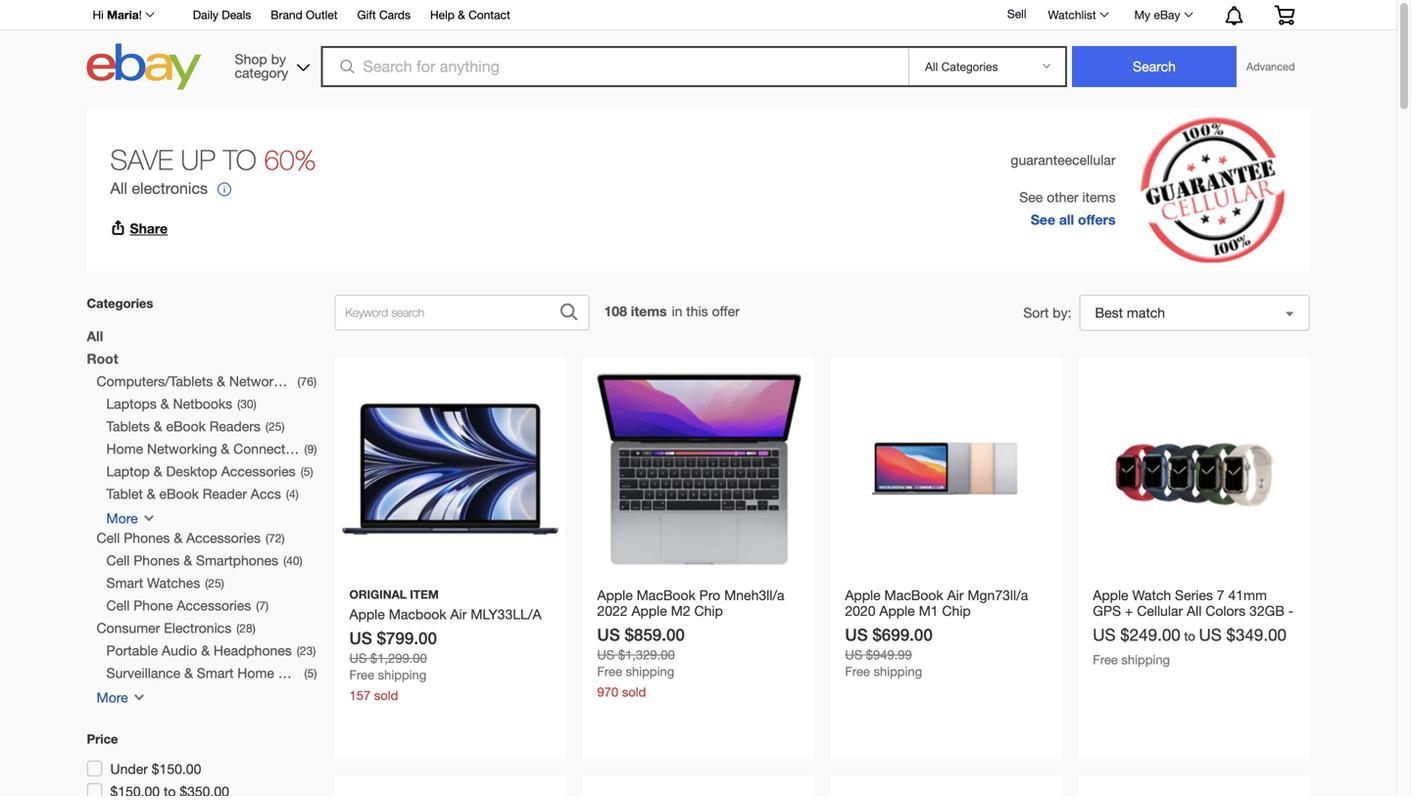 Task type: locate. For each thing, give the bounding box(es) containing it.
all up root
[[87, 328, 103, 345]]

daily deals
[[193, 8, 251, 22]]

contact
[[469, 8, 510, 22]]

sort
[[1023, 305, 1049, 321]]

0 vertical spatial (5)
[[301, 465, 313, 479]]

see left 'all'
[[1031, 212, 1056, 228]]

us up 970
[[597, 648, 615, 663]]

more button down the tablet on the left of the page
[[106, 511, 153, 527]]

ebook down laptops & netbooks link
[[166, 419, 206, 435]]

0 vertical spatial ebook
[[166, 419, 206, 435]]

None submit
[[1072, 46, 1237, 87]]

shipping down "$249.00"
[[1122, 653, 1170, 668]]

gift cards link
[[357, 5, 411, 26]]

home down headphones
[[237, 666, 274, 682]]

computers/tablets & networking link
[[97, 370, 299, 393]]

1 vertical spatial cell
[[106, 553, 130, 569]]

free
[[1093, 653, 1118, 668], [597, 664, 622, 680], [845, 664, 870, 680], [349, 668, 374, 683]]

more down the surveillance
[[97, 690, 128, 706]]

157
[[349, 688, 371, 704]]

to
[[223, 144, 256, 176]]

save up to 60%
[[110, 144, 316, 176]]

(40)
[[283, 554, 302, 568]]

brand outlet link
[[271, 5, 338, 26]]

electronics down (23)
[[278, 666, 346, 682]]

1 vertical spatial all
[[87, 328, 103, 345]]

sell link
[[999, 7, 1036, 21]]

1 vertical spatial items
[[631, 303, 667, 319]]

1 vertical spatial home
[[237, 666, 274, 682]]

colors
[[1206, 603, 1246, 619]]

2 vertical spatial all
[[1187, 603, 1202, 619]]

items up offers
[[1083, 189, 1116, 205]]

0 vertical spatial all
[[110, 179, 127, 197]]

all down the save
[[110, 179, 127, 197]]

2 vertical spatial cell
[[106, 598, 130, 614]]

0 horizontal spatial electronics
[[164, 620, 232, 637]]

shipping down $1,329.00 on the left of the page
[[626, 664, 674, 680]]

0 vertical spatial items
[[1083, 189, 1116, 205]]

sold inside 'us $799.00 us $1,299.00 free shipping 157 sold'
[[374, 688, 398, 704]]

more button
[[106, 511, 153, 527], [97, 690, 143, 707]]

us $859.00 us $1,329.00 free shipping 970 sold
[[597, 625, 685, 700]]

free down 'very'
[[1093, 653, 1118, 668]]

ebay
[[1154, 8, 1181, 22]]

free inside 'us $799.00 us $1,299.00 free shipping 157 sold'
[[349, 668, 374, 683]]

sold for $799.00
[[374, 688, 398, 704]]

(25) up connectivity
[[266, 420, 285, 434]]

sold inside us $859.00 us $1,329.00 free shipping 970 sold
[[622, 685, 646, 700]]

shipping inside the us $699.00 us $949.99 free shipping
[[874, 664, 922, 680]]

watch
[[1133, 588, 1171, 604]]

&
[[458, 8, 465, 22], [217, 373, 225, 390], [160, 396, 169, 412], [154, 419, 162, 435], [221, 441, 230, 457], [154, 464, 162, 480], [147, 486, 155, 502], [174, 530, 182, 546], [184, 553, 192, 569], [201, 643, 210, 659], [184, 666, 193, 682]]

daily deals link
[[193, 5, 251, 26]]

shipping down $949.99
[[874, 664, 922, 680]]

smart up phone in the bottom of the page
[[106, 575, 143, 592]]

items left the in on the top left
[[631, 303, 667, 319]]

laptop & desktop accessories link
[[106, 461, 296, 483]]

items inside see other items see all offers
[[1083, 189, 1116, 205]]

smart watches link
[[106, 572, 200, 595]]

$859.00
[[625, 625, 685, 645]]

tablet & ebook reader accs link
[[106, 483, 281, 506]]

free down $949.99
[[845, 664, 870, 680]]

& down readers
[[221, 441, 230, 457]]

(7)
[[256, 599, 269, 613]]

cell down the tablet on the left of the page
[[97, 530, 120, 546]]

items
[[1083, 189, 1116, 205], [631, 303, 667, 319]]

0 horizontal spatial (25)
[[205, 577, 224, 591]]

brand outlet
[[271, 8, 338, 22]]

1 horizontal spatial sold
[[622, 685, 646, 700]]

apple watch series 7 41mm gps + cellular all colors 32gb - very good us $249.00 to us $349.00 free shipping
[[1093, 588, 1294, 668]]

shipping for $699.00
[[874, 664, 922, 680]]

us up $1,329.00 on the left of the page
[[597, 625, 620, 645]]

1 horizontal spatial all
[[110, 179, 127, 197]]

help & contact
[[430, 8, 510, 22]]

0 horizontal spatial smart
[[106, 575, 143, 592]]

shipping inside us $859.00 us $1,329.00 free shipping 970 sold
[[626, 664, 674, 680]]

outlet
[[306, 8, 338, 22]]

(25) down 'cell phones & smartphones' link
[[205, 577, 224, 591]]

-
[[1289, 603, 1294, 619]]

& down audio
[[184, 666, 193, 682]]

advanced
[[1247, 60, 1295, 73]]

sold right 970
[[622, 685, 646, 700]]

shipping inside 'us $799.00 us $1,299.00 free shipping 157 sold'
[[378, 668, 427, 683]]

0 horizontal spatial all
[[87, 328, 103, 345]]

0 horizontal spatial items
[[631, 303, 667, 319]]

0 horizontal spatial sold
[[374, 688, 398, 704]]

(28)
[[236, 622, 256, 636]]

help & contact link
[[430, 5, 510, 26]]

electronics
[[132, 179, 208, 197]]

1 vertical spatial more
[[97, 690, 128, 706]]

electronics
[[164, 620, 232, 637], [278, 666, 346, 682]]

shipping for $859.00
[[626, 664, 674, 680]]

0 horizontal spatial networking
[[147, 441, 217, 457]]

us left $949.99
[[845, 648, 863, 663]]

more down the tablet on the left of the page
[[106, 511, 138, 527]]

0 vertical spatial more
[[106, 511, 138, 527]]

free inside the us $699.00 us $949.99 free shipping
[[845, 664, 870, 680]]

us
[[597, 625, 620, 645], [845, 625, 868, 645], [1093, 626, 1116, 645], [1199, 626, 1222, 645], [349, 629, 372, 648], [597, 648, 615, 663], [845, 648, 863, 663], [349, 651, 367, 666]]

cell up smart watches link
[[106, 553, 130, 569]]

1 horizontal spatial electronics
[[278, 666, 346, 682]]

more
[[106, 511, 138, 527], [97, 690, 128, 706]]

networking
[[229, 373, 299, 390], [147, 441, 217, 457]]

smart down portable audio & headphones (23)
[[197, 666, 234, 682]]

& down cell phones & accessories link
[[184, 553, 192, 569]]

free inside us $859.00 us $1,329.00 free shipping 970 sold
[[597, 664, 622, 680]]

free for $699.00
[[845, 664, 870, 680]]

1 vertical spatial (5)
[[304, 667, 317, 681]]

41mm
[[1229, 588, 1267, 604]]

accessories up (28)
[[177, 598, 251, 614]]

home down tablets
[[106, 441, 143, 457]]

networking down tablets & ebook readers link
[[147, 441, 217, 457]]

see other items see all offers
[[1020, 189, 1116, 228]]

free up 157
[[349, 668, 374, 683]]

cell
[[97, 530, 120, 546], [106, 553, 130, 569], [106, 598, 130, 614]]

Keyword search text field
[[336, 296, 549, 330]]

original item
[[349, 588, 439, 602]]

all for all electronics
[[110, 179, 127, 197]]

& up netbooks at the left
[[217, 373, 225, 390]]

(23)
[[297, 644, 316, 658]]

0 horizontal spatial home
[[106, 441, 143, 457]]

sold right 157
[[374, 688, 398, 704]]

laptop
[[106, 464, 150, 480]]

surveillance
[[106, 666, 181, 682]]

accs
[[251, 486, 281, 502]]

accessories up accs
[[221, 464, 296, 480]]

shipping for $799.00
[[378, 668, 427, 683]]

(5) down (23)
[[304, 667, 317, 681]]

ebook down the desktop
[[159, 486, 199, 502]]

electronics up portable audio & headphones link
[[164, 620, 232, 637]]

(76)
[[297, 375, 317, 389]]

(5) down (9)
[[301, 465, 313, 479]]

your shopping cart image
[[1274, 5, 1296, 25]]

1 horizontal spatial (25)
[[266, 420, 285, 434]]

0 vertical spatial smart
[[106, 575, 143, 592]]

(25)
[[266, 420, 285, 434], [205, 577, 224, 591]]

maria
[[107, 8, 139, 22]]

networking up the (30)
[[229, 373, 299, 390]]

desktop
[[166, 464, 217, 480]]

headphones
[[214, 643, 292, 659]]

apple
[[1093, 588, 1129, 604]]

shipping
[[1122, 653, 1170, 668], [626, 664, 674, 680], [874, 664, 922, 680], [378, 668, 427, 683]]

best
[[1095, 305, 1123, 321]]

all up to on the right of the page
[[1187, 603, 1202, 619]]

ebook
[[166, 419, 206, 435], [159, 486, 199, 502]]

1 horizontal spatial networking
[[229, 373, 299, 390]]

2 horizontal spatial all
[[1187, 603, 1202, 619]]

free up 970
[[597, 664, 622, 680]]

hi
[[93, 8, 104, 22]]

shop by category banner
[[82, 0, 1310, 95]]

laptops & netbooks link
[[106, 393, 232, 416]]

under
[[110, 762, 148, 778]]

1 vertical spatial smart
[[197, 666, 234, 682]]

none submit inside shop by category "banner"
[[1072, 46, 1237, 87]]

shipping down $1,299.00
[[378, 668, 427, 683]]

see left "other"
[[1020, 189, 1043, 205]]

cell up consumer in the left of the page
[[106, 598, 130, 614]]

see all offers link
[[1031, 209, 1116, 231]]

0 vertical spatial phones
[[124, 530, 170, 546]]

see
[[1020, 189, 1043, 205], [1031, 212, 1056, 228]]

phones
[[124, 530, 170, 546], [134, 553, 180, 569]]

108
[[604, 303, 627, 319]]

1 vertical spatial (25)
[[205, 577, 224, 591]]

more button down the surveillance
[[97, 690, 143, 707]]

all electronics
[[110, 179, 208, 197]]

accessories
[[221, 464, 296, 480], [186, 530, 261, 546], [177, 598, 251, 614]]

7
[[1217, 588, 1225, 604]]

1 vertical spatial ebook
[[159, 486, 199, 502]]

0 vertical spatial home
[[106, 441, 143, 457]]

1 vertical spatial networking
[[147, 441, 217, 457]]

1 horizontal spatial items
[[1083, 189, 1116, 205]]

offer
[[712, 303, 740, 319]]

& right help
[[458, 8, 465, 22]]

root
[[87, 351, 118, 367]]

accessories up smartphones
[[186, 530, 261, 546]]



Task type: vqa. For each thing, say whether or not it's contained in the screenshot.
The -
yes



Task type: describe. For each thing, give the bounding box(es) containing it.
help
[[430, 8, 455, 22]]

shop by category button
[[226, 44, 314, 86]]

1 vertical spatial accessories
[[186, 530, 261, 546]]

0 vertical spatial networking
[[229, 373, 299, 390]]

computers/tablets
[[97, 373, 213, 390]]

us up $949.99
[[845, 625, 868, 645]]

1 vertical spatial electronics
[[278, 666, 346, 682]]

0 vertical spatial more button
[[106, 511, 153, 527]]

108 items in this offer
[[604, 303, 740, 319]]

(72)
[[266, 532, 285, 545]]

$349.00
[[1227, 626, 1287, 645]]

free for $859.00
[[597, 664, 622, 680]]

consumer
[[97, 620, 160, 637]]

home networking & connectivity link
[[106, 438, 310, 461]]

offers
[[1078, 212, 1116, 228]]

1 vertical spatial see
[[1031, 212, 1056, 228]]

1 vertical spatial phones
[[134, 553, 180, 569]]

surveillance & smart home electronics link
[[106, 663, 346, 685]]

account navigation
[[82, 0, 1310, 30]]

& inside account navigation
[[458, 8, 465, 22]]

in
[[672, 303, 683, 319]]

cell phones & accessories link
[[97, 527, 261, 550]]

more inside the computers/tablets & networking (76) laptops & netbooks (30) tablets & ebook readers (25) home networking & connectivity (9) laptop & desktop accessories (5) tablet & ebook reader accs (4) more cell phones & accessories (72) cell phones & smartphones (40) smart watches (25) cell phone accessories (7)
[[106, 511, 138, 527]]

computers/tablets & networking (76) laptops & netbooks (30) tablets & ebook readers (25) home networking & connectivity (9) laptop & desktop accessories (5) tablet & ebook reader accs (4) more cell phones & accessories (72) cell phones & smartphones (40) smart watches (25) cell phone accessories (7)
[[97, 373, 317, 614]]

& down laptops & netbooks link
[[154, 419, 162, 435]]

best match
[[1095, 305, 1165, 321]]

(5) inside the computers/tablets & networking (76) laptops & netbooks (30) tablets & ebook readers (25) home networking & connectivity (9) laptop & desktop accessories (5) tablet & ebook reader accs (4) more cell phones & accessories (72) cell phones & smartphones (40) smart watches (25) cell phone accessories (7)
[[301, 465, 313, 479]]

sort by:
[[1023, 305, 1072, 321]]

0 vertical spatial electronics
[[164, 620, 232, 637]]

good
[[1123, 619, 1158, 635]]

more inside button
[[97, 690, 128, 706]]

match
[[1127, 305, 1165, 321]]

consumer electronics (28)
[[97, 620, 256, 637]]

up
[[181, 144, 215, 176]]

other
[[1047, 189, 1079, 205]]

all for all
[[87, 328, 103, 345]]

guaranteecellular profile image image
[[1139, 117, 1286, 264]]

& right laptop
[[154, 464, 162, 480]]

970
[[597, 685, 619, 700]]

category
[[235, 65, 288, 81]]

consumer electronics link
[[97, 617, 232, 640]]

0 vertical spatial (25)
[[266, 420, 285, 434]]

price under $150.00
[[87, 732, 201, 778]]

gift cards
[[357, 8, 411, 22]]

us $799.00 us $1,299.00 free shipping 157 sold
[[349, 629, 437, 704]]

$150.00
[[152, 762, 201, 778]]

save
[[110, 144, 173, 176]]

shop
[[235, 51, 267, 67]]

all
[[1059, 212, 1074, 228]]

best match button
[[1080, 295, 1310, 331]]

smart inside the computers/tablets & networking (76) laptops & netbooks (30) tablets & ebook readers (25) home networking & connectivity (9) laptop & desktop accessories (5) tablet & ebook reader accs (4) more cell phones & accessories (72) cell phones & smartphones (40) smart watches (25) cell phone accessories (7)
[[106, 575, 143, 592]]

+
[[1125, 603, 1133, 619]]

shipping inside apple watch series 7 41mm gps + cellular all colors 32gb - very good us $249.00 to us $349.00 free shipping
[[1122, 653, 1170, 668]]

cards
[[379, 8, 411, 22]]

& up 'cell phones & smartphones' link
[[174, 530, 182, 546]]

(4)
[[286, 488, 299, 501]]

& down computers/tablets
[[160, 396, 169, 412]]

tablet
[[106, 486, 143, 502]]

(9)
[[304, 443, 317, 456]]

tablets & ebook readers link
[[106, 416, 261, 438]]

& right the tablet on the left of the page
[[147, 486, 155, 502]]

portable audio & headphones link
[[106, 640, 292, 663]]

$1,299.00
[[370, 651, 427, 666]]

gps
[[1093, 603, 1121, 619]]

0 vertical spatial see
[[1020, 189, 1043, 205]]

sell
[[1008, 7, 1027, 21]]

$1,329.00
[[618, 648, 675, 663]]

free for $799.00
[[349, 668, 374, 683]]

guaranteecellular
[[1011, 152, 1116, 168]]

this
[[686, 303, 708, 319]]

advanced link
[[1237, 47, 1305, 86]]

to
[[1184, 629, 1196, 644]]

my ebay
[[1135, 8, 1181, 22]]

us down gps
[[1093, 626, 1116, 645]]

shop by category
[[235, 51, 288, 81]]

us up $1,299.00
[[349, 629, 372, 648]]

tablets
[[106, 419, 150, 435]]

$249.00
[[1121, 626, 1181, 645]]

gift
[[357, 8, 376, 22]]

$799.00
[[377, 629, 437, 648]]

0 vertical spatial cell
[[97, 530, 120, 546]]

my
[[1135, 8, 1151, 22]]

information image
[[218, 182, 231, 198]]

cell phone accessories link
[[106, 595, 251, 617]]

series
[[1175, 588, 1213, 604]]

by
[[271, 51, 286, 67]]

audio
[[162, 643, 197, 659]]

watchlist
[[1048, 8, 1096, 22]]

netbooks
[[173, 396, 232, 412]]

2 vertical spatial accessories
[[177, 598, 251, 614]]

1 horizontal spatial smart
[[197, 666, 234, 682]]

sold for $859.00
[[622, 685, 646, 700]]

share button
[[110, 221, 168, 237]]

by:
[[1053, 305, 1072, 321]]

$699.00
[[873, 625, 933, 645]]

32gb
[[1250, 603, 1285, 619]]

cellular
[[1137, 603, 1183, 619]]

$949.99
[[866, 648, 912, 663]]

watches
[[147, 575, 200, 592]]

0 vertical spatial accessories
[[221, 464, 296, 480]]

all inside apple watch series 7 41mm gps + cellular all colors 32gb - very good us $249.00 to us $349.00 free shipping
[[1187, 603, 1202, 619]]

hi maria !
[[93, 8, 142, 22]]

brand
[[271, 8, 303, 22]]

my ebay link
[[1124, 3, 1202, 26]]

share
[[130, 221, 168, 237]]

portable
[[106, 643, 158, 659]]

us up 157
[[349, 651, 367, 666]]

& right audio
[[201, 643, 210, 659]]

Search for anything text field
[[324, 48, 905, 85]]

1 horizontal spatial home
[[237, 666, 274, 682]]

readers
[[210, 419, 261, 435]]

1 vertical spatial more button
[[97, 690, 143, 707]]

(30)
[[237, 397, 256, 411]]

laptops
[[106, 396, 157, 412]]

free inside apple watch series 7 41mm gps + cellular all colors 32gb - very good us $249.00 to us $349.00 free shipping
[[1093, 653, 1118, 668]]

cell phones & smartphones link
[[106, 550, 278, 572]]

see other items link
[[1020, 186, 1116, 209]]

daily
[[193, 8, 219, 22]]

us right to on the right of the page
[[1199, 626, 1222, 645]]

home inside the computers/tablets & networking (76) laptops & netbooks (30) tablets & ebook readers (25) home networking & connectivity (9) laptop & desktop accessories (5) tablet & ebook reader accs (4) more cell phones & accessories (72) cell phones & smartphones (40) smart watches (25) cell phone accessories (7)
[[106, 441, 143, 457]]



